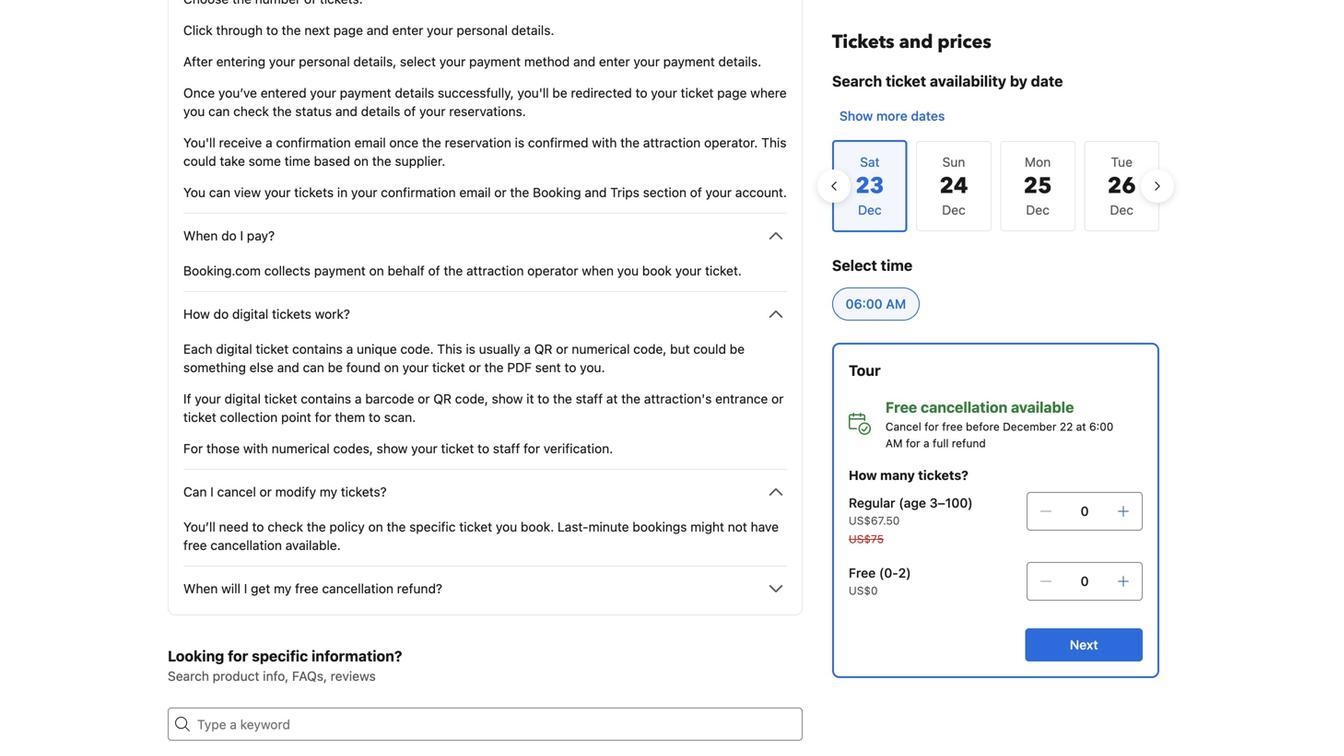 Task type: locate. For each thing, give the bounding box(es) containing it.
how
[[183, 307, 210, 322], [849, 468, 877, 483]]

you'll
[[183, 519, 216, 535]]

1 vertical spatial contains
[[301, 391, 351, 407]]

0 vertical spatial is
[[515, 135, 525, 150]]

dec
[[942, 202, 966, 218], [1026, 202, 1050, 218], [1110, 202, 1134, 218]]

1 horizontal spatial could
[[694, 342, 726, 357]]

staff down the you.
[[576, 391, 603, 407]]

check down you've
[[233, 104, 269, 119]]

1 vertical spatial details.
[[719, 54, 762, 69]]

1 vertical spatial code,
[[455, 391, 488, 407]]

confirmation up based
[[276, 135, 351, 150]]

numerical inside each digital ticket contains a unique code. this is usually a qr or numerical code, but could be something else and can be found on your ticket or the pdf sent to you.
[[572, 342, 630, 357]]

at inside free cancellation available cancel for free before december 22 at 6:00 am for a full refund
[[1076, 420, 1087, 433]]

free inside free cancellation available cancel for free before december 22 at 6:00 am for a full refund
[[886, 399, 917, 416]]

2 vertical spatial of
[[428, 263, 440, 278]]

1 vertical spatial confirmation
[[381, 185, 456, 200]]

is for this
[[466, 342, 476, 357]]

digital up something
[[216, 342, 252, 357]]

this
[[762, 135, 787, 150], [437, 342, 462, 357]]

time right some
[[285, 153, 310, 169]]

digital down booking.com
[[232, 307, 269, 322]]

the up trips
[[621, 135, 640, 150]]

1 when from the top
[[183, 228, 218, 243]]

the down entered
[[273, 104, 292, 119]]

2 horizontal spatial be
[[730, 342, 745, 357]]

1 vertical spatial could
[[694, 342, 726, 357]]

how for how do digital tickets work?
[[183, 307, 210, 322]]

be left found
[[328, 360, 343, 375]]

the up supplier.
[[422, 135, 441, 150]]

dec down 26
[[1110, 202, 1134, 218]]

could inside each digital ticket contains a unique code. this is usually a qr or numerical code, but could be something else and can be found on your ticket or the pdf sent to you.
[[694, 342, 726, 357]]

1 vertical spatial email
[[459, 185, 491, 200]]

dec for 25
[[1026, 202, 1050, 218]]

0 horizontal spatial could
[[183, 153, 216, 169]]

check inside once you've entered your payment details successfully, you'll be redirected to your ticket page where you can check the status and details of your reservations.
[[233, 104, 269, 119]]

if
[[183, 391, 191, 407]]

0 vertical spatial confirmation
[[276, 135, 351, 150]]

0 horizontal spatial details.
[[511, 23, 554, 38]]

free (0-2) us$0
[[849, 566, 911, 597]]

search ticket availability by date
[[832, 72, 1063, 90]]

do left pay?
[[221, 228, 237, 243]]

on right "policy"
[[368, 519, 383, 535]]

page right next
[[334, 23, 363, 38]]

confirmation down supplier.
[[381, 185, 456, 200]]

0 vertical spatial 0
[[1081, 504, 1089, 519]]

details,
[[354, 54, 397, 69]]

attraction down when do i pay? dropdown button
[[467, 263, 524, 278]]

1 horizontal spatial enter
[[599, 54, 630, 69]]

if your digital ticket contains a barcode or qr code, show it to the staff at the attraction's entrance or ticket collection point for them to scan.
[[183, 391, 784, 425]]

collects
[[264, 263, 311, 278]]

enter up the select
[[392, 23, 423, 38]]

your
[[427, 23, 453, 38], [269, 54, 295, 69], [440, 54, 466, 69], [634, 54, 660, 69], [310, 85, 336, 100], [651, 85, 677, 100], [419, 104, 446, 119], [265, 185, 291, 200], [351, 185, 377, 200], [706, 185, 732, 200], [676, 263, 702, 278], [403, 360, 429, 375], [195, 391, 221, 407], [411, 441, 438, 456]]

1 vertical spatial can
[[209, 185, 231, 200]]

1 vertical spatial with
[[243, 441, 268, 456]]

1 horizontal spatial you
[[496, 519, 517, 535]]

check inside you'll need to check the policy on the specific ticket you book. last-minute bookings might not have free cancellation available.
[[268, 519, 303, 535]]

scan.
[[384, 410, 416, 425]]

do inside when do i pay? dropdown button
[[221, 228, 237, 243]]

free inside dropdown button
[[295, 581, 319, 596]]

1 vertical spatial free
[[183, 538, 207, 553]]

time
[[285, 153, 310, 169], [881, 257, 913, 274]]

i left pay?
[[240, 228, 243, 243]]

1 horizontal spatial confirmation
[[381, 185, 456, 200]]

cancellation up before
[[921, 399, 1008, 416]]

1 horizontal spatial page
[[717, 85, 747, 100]]

and right 'status'
[[335, 104, 358, 119]]

1 vertical spatial be
[[730, 342, 745, 357]]

1 vertical spatial page
[[717, 85, 747, 100]]

0 horizontal spatial search
[[168, 669, 209, 684]]

and
[[367, 23, 389, 38], [899, 30, 933, 55], [574, 54, 596, 69], [335, 104, 358, 119], [585, 185, 607, 200], [277, 360, 299, 375]]

check up available.
[[268, 519, 303, 535]]

to
[[266, 23, 278, 38], [636, 85, 648, 100], [565, 360, 577, 375], [538, 391, 550, 407], [369, 410, 381, 425], [478, 441, 490, 456], [252, 519, 264, 535]]

1 vertical spatial staff
[[493, 441, 520, 456]]

is inside each digital ticket contains a unique code. this is usually a qr or numerical code, but could be something else and can be found on your ticket or the pdf sent to you.
[[466, 342, 476, 357]]

free
[[886, 399, 917, 416], [849, 566, 876, 581]]

1 vertical spatial how
[[849, 468, 877, 483]]

mon
[[1025, 154, 1051, 170]]

this right code.
[[437, 342, 462, 357]]

with
[[592, 135, 617, 150], [243, 441, 268, 456]]

my right modify
[[320, 484, 337, 500]]

and inside each digital ticket contains a unique code. this is usually a qr or numerical code, but could be something else and can be found on your ticket or the pdf sent to you.
[[277, 360, 299, 375]]

details
[[395, 85, 434, 100], [361, 104, 400, 119]]

details. up method on the left top of page
[[511, 23, 554, 38]]

how up regular
[[849, 468, 877, 483]]

code, down each digital ticket contains a unique code. this is usually a qr or numerical code, but could be something else and can be found on your ticket or the pdf sent to you.
[[455, 391, 488, 407]]

0 horizontal spatial qr
[[434, 391, 452, 407]]

how up each
[[183, 307, 210, 322]]

numerical down point
[[272, 441, 330, 456]]

contains
[[292, 342, 343, 357], [301, 391, 351, 407]]

can i cancel or modify my tickets?
[[183, 484, 387, 500]]

staff
[[576, 391, 603, 407], [493, 441, 520, 456]]

ticket up else
[[256, 342, 289, 357]]

1 horizontal spatial qr
[[535, 342, 553, 357]]

0 vertical spatial personal
[[457, 23, 508, 38]]

do down booking.com
[[213, 307, 229, 322]]

or right cancel
[[260, 484, 272, 500]]

free up us$0
[[849, 566, 876, 581]]

specific up info,
[[252, 648, 308, 665]]

method
[[524, 54, 570, 69]]

2 horizontal spatial of
[[690, 185, 702, 200]]

attraction up section
[[643, 135, 701, 150]]

1 vertical spatial qr
[[434, 391, 452, 407]]

i
[[240, 228, 243, 243], [210, 484, 214, 500], [244, 581, 247, 596]]

0 horizontal spatial personal
[[299, 54, 350, 69]]

1 vertical spatial details
[[361, 104, 400, 119]]

how do digital tickets work? button
[[183, 303, 787, 325]]

on inside each digital ticket contains a unique code. this is usually a qr or numerical code, but could be something else and can be found on your ticket or the pdf sent to you.
[[384, 360, 399, 375]]

availability
[[930, 72, 1007, 90]]

search inside looking for specific information? search product info, faqs, reviews
[[168, 669, 209, 684]]

cancel
[[886, 420, 922, 433]]

1 horizontal spatial specific
[[409, 519, 456, 535]]

dec inside tue 26 dec
[[1110, 202, 1134, 218]]

0 vertical spatial free
[[886, 399, 917, 416]]

2 vertical spatial be
[[328, 360, 343, 375]]

when for when do i pay?
[[183, 228, 218, 243]]

0 horizontal spatial of
[[404, 104, 416, 119]]

contains down work?
[[292, 342, 343, 357]]

digital inside if your digital ticket contains a barcode or qr code, show it to the staff at the attraction's entrance or ticket collection point for them to scan.
[[225, 391, 261, 407]]

1 horizontal spatial personal
[[457, 23, 508, 38]]

do inside how do digital tickets work? dropdown button
[[213, 307, 229, 322]]

barcode
[[365, 391, 414, 407]]

enter
[[392, 23, 423, 38], [599, 54, 630, 69]]

confirmation
[[276, 135, 351, 150], [381, 185, 456, 200]]

am right 06:00
[[886, 296, 906, 312]]

1 vertical spatial of
[[690, 185, 702, 200]]

0 vertical spatial my
[[320, 484, 337, 500]]

for right point
[[315, 410, 331, 425]]

with inside you'll receive a confirmation email once the reservation is confirmed with the attraction operator. this could take some time based on the supplier.
[[592, 135, 617, 150]]

details down the select
[[395, 85, 434, 100]]

free inside 'free (0-2) us$0'
[[849, 566, 876, 581]]

0 vertical spatial at
[[606, 391, 618, 407]]

dec down 25
[[1026, 202, 1050, 218]]

0 vertical spatial could
[[183, 153, 216, 169]]

and right else
[[277, 360, 299, 375]]

0 horizontal spatial staff
[[493, 441, 520, 456]]

personal down next
[[299, 54, 350, 69]]

1 vertical spatial check
[[268, 519, 303, 535]]

0 horizontal spatial this
[[437, 342, 462, 357]]

you'll need to check the policy on the specific ticket you book. last-minute bookings might not have free cancellation available.
[[183, 519, 779, 553]]

0 horizontal spatial dec
[[942, 202, 966, 218]]

us$67.50
[[849, 514, 900, 527]]

a
[[266, 135, 273, 150], [346, 342, 353, 357], [524, 342, 531, 357], [355, 391, 362, 407], [924, 437, 930, 450]]

search down the looking
[[168, 669, 209, 684]]

contains up them
[[301, 391, 351, 407]]

for inside looking for specific information? search product info, faqs, reviews
[[228, 648, 248, 665]]

to left the you.
[[565, 360, 577, 375]]

can inside each digital ticket contains a unique code. this is usually a qr or numerical code, but could be something else and can be found on your ticket or the pdf sent to you.
[[303, 360, 324, 375]]

you for you'll need to check the policy on the specific ticket you book. last-minute bookings might not have free cancellation available.
[[496, 519, 517, 535]]

cancellation down need
[[211, 538, 282, 553]]

booking
[[533, 185, 581, 200]]

time inside you'll receive a confirmation email once the reservation is confirmed with the attraction operator. this could take some time based on the supplier.
[[285, 153, 310, 169]]

select
[[400, 54, 436, 69]]

2 horizontal spatial free
[[942, 420, 963, 433]]

specific inside looking for specific information? search product info, faqs, reviews
[[252, 648, 308, 665]]

select
[[832, 257, 878, 274]]

to down barcode
[[369, 410, 381, 425]]

page
[[334, 23, 363, 38], [717, 85, 747, 100]]

show more dates
[[840, 108, 945, 124]]

the left next
[[282, 23, 301, 38]]

digital inside dropdown button
[[232, 307, 269, 322]]

for
[[315, 410, 331, 425], [925, 420, 939, 433], [906, 437, 921, 450], [524, 441, 540, 456], [228, 648, 248, 665]]

information?
[[312, 648, 402, 665]]

page left the where
[[717, 85, 747, 100]]

0 vertical spatial am
[[886, 296, 906, 312]]

free
[[942, 420, 963, 433], [183, 538, 207, 553], [295, 581, 319, 596]]

2 vertical spatial you
[[496, 519, 517, 535]]

this inside each digital ticket contains a unique code. this is usually a qr or numerical code, but could be something else and can be found on your ticket or the pdf sent to you.
[[437, 342, 462, 357]]

with inside the how do digital tickets work? 'element'
[[243, 441, 268, 456]]

0 horizontal spatial attraction
[[467, 263, 524, 278]]

do for when
[[221, 228, 237, 243]]

how inside how do digital tickets work? dropdown button
[[183, 307, 210, 322]]

a inside free cancellation available cancel for free before december 22 at 6:00 am for a full refund
[[924, 437, 930, 450]]

1 horizontal spatial is
[[515, 135, 525, 150]]

of right section
[[690, 185, 702, 200]]

dec inside mon 25 dec
[[1026, 202, 1050, 218]]

account.
[[736, 185, 787, 200]]

tickets? inside dropdown button
[[341, 484, 387, 500]]

details. up the where
[[719, 54, 762, 69]]

tickets inside dropdown button
[[272, 307, 312, 322]]

free inside free cancellation available cancel for free before december 22 at 6:00 am for a full refund
[[942, 420, 963, 433]]

when up booking.com
[[183, 228, 218, 243]]

where
[[751, 85, 787, 100]]

2 horizontal spatial dec
[[1110, 202, 1134, 218]]

3–100)
[[930, 496, 973, 511]]

to inside each digital ticket contains a unique code. this is usually a qr or numerical code, but could be something else and can be found on your ticket or the pdf sent to you.
[[565, 360, 577, 375]]

1 vertical spatial free
[[849, 566, 876, 581]]

1 vertical spatial search
[[168, 669, 209, 684]]

for left 'verification.'
[[524, 441, 540, 456]]

a inside you'll receive a confirmation email once the reservation is confirmed with the attraction operator. this could take some time based on the supplier.
[[266, 135, 273, 150]]

1 horizontal spatial code,
[[634, 342, 667, 357]]

you for booking.com collects payment on behalf of the attraction operator when you book your ticket.
[[617, 263, 639, 278]]

free inside you'll need to check the policy on the specific ticket you book. last-minute bookings might not have free cancellation available.
[[183, 538, 207, 553]]

1 vertical spatial when
[[183, 581, 218, 596]]

search up show
[[832, 72, 882, 90]]

book.
[[521, 519, 554, 535]]

and inside once you've entered your payment details successfully, you'll be redirected to your ticket page where you can check the status and details of your reservations.
[[335, 104, 358, 119]]

0 horizontal spatial show
[[377, 441, 408, 456]]

2 0 from the top
[[1081, 574, 1089, 589]]

available
[[1011, 399, 1074, 416]]

3 dec from the left
[[1110, 202, 1134, 218]]

a left full
[[924, 437, 930, 450]]

when left will
[[183, 581, 218, 596]]

personal up after entering your personal details, select your payment method and enter your payment details.
[[457, 23, 508, 38]]

click through to the next page and enter your personal details.
[[183, 23, 554, 38]]

0 horizontal spatial email
[[354, 135, 386, 150]]

the down 'usually' at the left
[[485, 360, 504, 375]]

1 vertical spatial tickets?
[[341, 484, 387, 500]]

to right 'redirected'
[[636, 85, 648, 100]]

each digital ticket contains a unique code. this is usually a qr or numerical code, but could be something else and can be found on your ticket or the pdf sent to you.
[[183, 342, 745, 375]]

for
[[183, 441, 203, 456]]

you
[[183, 104, 205, 119], [617, 263, 639, 278], [496, 519, 517, 535]]

do for how
[[213, 307, 229, 322]]

to inside you'll need to check the policy on the specific ticket you book. last-minute bookings might not have free cancellation available.
[[252, 519, 264, 535]]

0 vertical spatial how
[[183, 307, 210, 322]]

0 vertical spatial show
[[492, 391, 523, 407]]

0 vertical spatial when
[[183, 228, 218, 243]]

for those with numerical codes, show your ticket to staff for verification.
[[183, 441, 613, 456]]

24
[[940, 171, 968, 201]]

1 horizontal spatial staff
[[576, 391, 603, 407]]

0 vertical spatial search
[[832, 72, 882, 90]]

2 when from the top
[[183, 581, 218, 596]]

tickets? up 3–100) on the bottom of the page
[[918, 468, 969, 483]]

0 vertical spatial i
[[240, 228, 243, 243]]

email
[[354, 135, 386, 150], [459, 185, 491, 200]]

details up once
[[361, 104, 400, 119]]

for up full
[[925, 420, 939, 433]]

at right 22
[[1076, 420, 1087, 433]]

i for will
[[244, 581, 247, 596]]

2 vertical spatial cancellation
[[322, 581, 394, 596]]

be right "you'll"
[[553, 85, 568, 100]]

1 horizontal spatial how
[[849, 468, 877, 483]]

region
[[818, 133, 1174, 240]]

26
[[1108, 171, 1136, 201]]

this inside you'll receive a confirmation email once the reservation is confirmed with the attraction operator. this could take some time based on the supplier.
[[762, 135, 787, 150]]

0 vertical spatial email
[[354, 135, 386, 150]]

1 horizontal spatial dec
[[1026, 202, 1050, 218]]

1 horizontal spatial of
[[428, 263, 440, 278]]

cancellation left refund?
[[322, 581, 394, 596]]

1 horizontal spatial at
[[1076, 420, 1087, 433]]

can
[[183, 484, 207, 500]]

ticket up operator.
[[681, 85, 714, 100]]

0 horizontal spatial you
[[183, 104, 205, 119]]

when will i get my free cancellation refund?
[[183, 581, 443, 596]]

a up pdf
[[524, 342, 531, 357]]

a up them
[[355, 391, 362, 407]]

dec for 26
[[1110, 202, 1134, 218]]

with right confirmed in the left of the page
[[592, 135, 617, 150]]

full
[[933, 437, 949, 450]]

free for when
[[295, 581, 319, 596]]

enter up 'redirected'
[[599, 54, 630, 69]]

tickets left in
[[294, 185, 334, 200]]

2 vertical spatial digital
[[225, 391, 261, 407]]

email left once
[[354, 135, 386, 150]]

on right based
[[354, 153, 369, 169]]

code, inside if your digital ticket contains a barcode or qr code, show it to the staff at the attraction's entrance or ticket collection point for them to scan.
[[455, 391, 488, 407]]

is for reservation
[[515, 135, 525, 150]]

payment up operator.
[[664, 54, 715, 69]]

payment down details,
[[340, 85, 391, 100]]

i right the can
[[210, 484, 214, 500]]

dec inside sun 24 dec
[[942, 202, 966, 218]]

or inside dropdown button
[[260, 484, 272, 500]]

code, left but
[[634, 342, 667, 357]]

06:00
[[846, 296, 883, 312]]

take
[[220, 153, 245, 169]]

numerical up the you.
[[572, 342, 630, 357]]

after
[[183, 54, 213, 69]]

tickets? up "policy"
[[341, 484, 387, 500]]

1 horizontal spatial attraction
[[643, 135, 701, 150]]

1 0 from the top
[[1081, 504, 1089, 519]]

show left it
[[492, 391, 523, 407]]

and left prices
[[899, 30, 933, 55]]

for up product
[[228, 648, 248, 665]]

0 horizontal spatial how
[[183, 307, 210, 322]]

ticket down can i cancel or modify my tickets? dropdown button
[[459, 519, 492, 535]]

digital for your
[[225, 391, 261, 407]]

0 vertical spatial with
[[592, 135, 617, 150]]

1 vertical spatial numerical
[[272, 441, 330, 456]]

1 vertical spatial i
[[210, 484, 214, 500]]

or
[[494, 185, 507, 200], [556, 342, 568, 357], [469, 360, 481, 375], [418, 391, 430, 407], [772, 391, 784, 407], [260, 484, 272, 500]]

you.
[[580, 360, 605, 375]]

you inside you'll need to check the policy on the specific ticket you book. last-minute bookings might not have free cancellation available.
[[496, 519, 517, 535]]

am
[[886, 296, 906, 312], [886, 437, 903, 450]]

receive
[[219, 135, 262, 150]]

entered
[[261, 85, 307, 100]]

looking
[[168, 648, 224, 665]]

0 vertical spatial cancellation
[[921, 399, 1008, 416]]

2 vertical spatial free
[[295, 581, 319, 596]]

0 horizontal spatial specific
[[252, 648, 308, 665]]

is inside you'll receive a confirmation email once the reservation is confirmed with the attraction operator. this could take some time based on the supplier.
[[515, 135, 525, 150]]

at up 'verification.'
[[606, 391, 618, 407]]

found
[[346, 360, 381, 375]]

1 vertical spatial personal
[[299, 54, 350, 69]]

digital for do
[[232, 307, 269, 322]]

the right it
[[553, 391, 572, 407]]

1 vertical spatial do
[[213, 307, 229, 322]]

0 vertical spatial you
[[183, 104, 205, 119]]

entrance
[[716, 391, 768, 407]]

0 vertical spatial check
[[233, 104, 269, 119]]

1 vertical spatial tickets
[[272, 307, 312, 322]]

am down cancel
[[886, 437, 903, 450]]

email down you'll receive a confirmation email once the reservation is confirmed with the attraction operator. this could take some time based on the supplier.
[[459, 185, 491, 200]]

1 vertical spatial specific
[[252, 648, 308, 665]]

0 horizontal spatial tickets?
[[341, 484, 387, 500]]

can right you
[[209, 185, 231, 200]]

the inside once you've entered your payment details successfully, you'll be redirected to your ticket page where you can check the status and details of your reservations.
[[273, 104, 292, 119]]

1 dec from the left
[[942, 202, 966, 218]]

2 dec from the left
[[1026, 202, 1050, 218]]

info,
[[263, 669, 289, 684]]

dec for 24
[[942, 202, 966, 218]]

section
[[643, 185, 687, 200]]

at
[[606, 391, 618, 407], [1076, 420, 1087, 433]]



Task type: describe. For each thing, give the bounding box(es) containing it.
1 vertical spatial show
[[377, 441, 408, 456]]

free for free
[[942, 420, 963, 433]]

the left booking
[[510, 185, 529, 200]]

0 vertical spatial page
[[334, 23, 363, 38]]

qr inside if your digital ticket contains a barcode or qr code, show it to the staff at the attraction's entrance or ticket collection point for them to scan.
[[434, 391, 452, 407]]

1 horizontal spatial email
[[459, 185, 491, 200]]

ticket down if
[[183, 410, 216, 425]]

view
[[234, 185, 261, 200]]

available.
[[286, 538, 341, 553]]

have
[[751, 519, 779, 535]]

0 vertical spatial details.
[[511, 23, 554, 38]]

for inside if your digital ticket contains a barcode or qr code, show it to the staff at the attraction's entrance or ticket collection point for them to scan.
[[315, 410, 331, 425]]

once
[[183, 85, 215, 100]]

successfully,
[[438, 85, 514, 100]]

qr inside each digital ticket contains a unique code. this is usually a qr or numerical code, but could be something else and can be found on your ticket or the pdf sent to you.
[[535, 342, 553, 357]]

will
[[221, 581, 241, 596]]

could inside you'll receive a confirmation email once the reservation is confirmed with the attraction operator. this could take some time based on the supplier.
[[183, 153, 216, 169]]

sent
[[535, 360, 561, 375]]

attraction inside you'll receive a confirmation email once the reservation is confirmed with the attraction operator. this could take some time based on the supplier.
[[643, 135, 701, 150]]

us$75
[[849, 533, 884, 546]]

once you've entered your payment details successfully, you'll be redirected to your ticket page where you can check the status and details of your reservations.
[[183, 85, 787, 119]]

status
[[295, 104, 332, 119]]

next
[[304, 23, 330, 38]]

0 horizontal spatial enter
[[392, 23, 423, 38]]

when
[[582, 263, 614, 278]]

get
[[251, 581, 270, 596]]

0 horizontal spatial numerical
[[272, 441, 330, 456]]

free for free cancellation available
[[886, 399, 917, 416]]

refund
[[952, 437, 986, 450]]

confirmation inside you'll receive a confirmation email once the reservation is confirmed with the attraction operator. this could take some time based on the supplier.
[[276, 135, 351, 150]]

through
[[216, 23, 263, 38]]

or right entrance
[[772, 391, 784, 407]]

you'll
[[183, 135, 216, 150]]

(0-
[[879, 566, 899, 581]]

them
[[335, 410, 365, 425]]

faqs,
[[292, 669, 327, 684]]

sun 24 dec
[[940, 154, 968, 218]]

the up available.
[[307, 519, 326, 535]]

or down you'll receive a confirmation email once the reservation is confirmed with the attraction operator. this could take some time based on the supplier.
[[494, 185, 507, 200]]

select time
[[832, 257, 913, 274]]

us$0
[[849, 584, 878, 597]]

tickets and prices
[[832, 30, 992, 55]]

0 for free (0-2)
[[1081, 574, 1089, 589]]

something
[[183, 360, 246, 375]]

1 horizontal spatial tickets?
[[918, 468, 969, 483]]

regular
[[849, 496, 896, 511]]

how many tickets?
[[849, 468, 969, 483]]

1 horizontal spatial my
[[320, 484, 337, 500]]

or right barcode
[[418, 391, 430, 407]]

contains inside if your digital ticket contains a barcode or qr code, show it to the staff at the attraction's entrance or ticket collection point for them to scan.
[[301, 391, 351, 407]]

tickets
[[832, 30, 895, 55]]

free for free (0-2)
[[849, 566, 876, 581]]

the down once
[[372, 153, 391, 169]]

am inside free cancellation available cancel for free before december 22 at 6:00 am for a full refund
[[886, 437, 903, 450]]

booking.com
[[183, 263, 261, 278]]

trips
[[610, 185, 640, 200]]

confirmed
[[528, 135, 589, 150]]

tue
[[1111, 154, 1133, 170]]

1 vertical spatial attraction
[[467, 263, 524, 278]]

based
[[314, 153, 350, 169]]

when will i get my free cancellation refund? button
[[183, 578, 787, 600]]

usually
[[479, 342, 521, 357]]

in
[[337, 185, 348, 200]]

code.
[[400, 342, 434, 357]]

pay?
[[247, 228, 275, 243]]

by
[[1010, 72, 1028, 90]]

when for when will i get my free cancellation refund?
[[183, 581, 218, 596]]

1 vertical spatial enter
[[599, 54, 630, 69]]

you'll
[[518, 85, 549, 100]]

1 vertical spatial my
[[274, 581, 292, 596]]

codes,
[[333, 441, 373, 456]]

after entering your personal details, select your payment method and enter your payment details.
[[183, 54, 762, 69]]

0 vertical spatial tickets
[[294, 185, 334, 200]]

and left trips
[[585, 185, 607, 200]]

to right it
[[538, 391, 550, 407]]

redirected
[[571, 85, 632, 100]]

when do i pay? button
[[183, 225, 787, 247]]

the inside each digital ticket contains a unique code. this is usually a qr or numerical code, but could be something else and can be found on your ticket or the pdf sent to you.
[[485, 360, 504, 375]]

you can view your tickets in your confirmation email or the booking and trips section of your account.
[[183, 185, 787, 200]]

dates
[[911, 108, 945, 124]]

to right through
[[266, 23, 278, 38]]

region containing 24
[[818, 133, 1174, 240]]

and up details,
[[367, 23, 389, 38]]

supplier.
[[395, 153, 446, 169]]

for down cancel
[[906, 437, 921, 450]]

ticket.
[[705, 263, 742, 278]]

refund?
[[397, 581, 443, 596]]

cancellation inside you'll need to check the policy on the specific ticket you book. last-minute bookings might not have free cancellation available.
[[211, 538, 282, 553]]

entering
[[216, 54, 266, 69]]

you've
[[218, 85, 257, 100]]

i for do
[[240, 228, 243, 243]]

at inside if your digital ticket contains a barcode or qr code, show it to the staff at the attraction's entrance or ticket collection point for them to scan.
[[606, 391, 618, 407]]

digital inside each digital ticket contains a unique code. this is usually a qr or numerical code, but could be something else and can be found on your ticket or the pdf sent to you.
[[216, 342, 252, 357]]

last-
[[558, 519, 589, 535]]

free cancellation available cancel for free before december 22 at 6:00 am for a full refund
[[886, 399, 1114, 450]]

specific inside you'll need to check the policy on the specific ticket you book. last-minute bookings might not have free cancellation available.
[[409, 519, 456, 535]]

Type a keyword field
[[190, 708, 803, 741]]

page inside once you've entered your payment details successfully, you'll be redirected to your ticket page where you can check the status and details of your reservations.
[[717, 85, 747, 100]]

reviews
[[331, 669, 376, 684]]

cancellation inside dropdown button
[[322, 581, 394, 596]]

email inside you'll receive a confirmation email once the reservation is confirmed with the attraction operator. this could take some time based on the supplier.
[[354, 135, 386, 150]]

behalf
[[388, 263, 425, 278]]

the right "behalf" on the top left of the page
[[444, 263, 463, 278]]

0 horizontal spatial be
[[328, 360, 343, 375]]

to down if your digital ticket contains a barcode or qr code, show it to the staff at the attraction's entrance or ticket collection point for them to scan.
[[478, 441, 490, 456]]

a inside if your digital ticket contains a barcode or qr code, show it to the staff at the attraction's entrance or ticket collection point for them to scan.
[[355, 391, 362, 407]]

you
[[183, 185, 206, 200]]

minute
[[589, 519, 629, 535]]

payment inside once you've entered your payment details successfully, you'll be redirected to your ticket page where you can check the status and details of your reservations.
[[340, 85, 391, 100]]

0 vertical spatial details
[[395, 85, 434, 100]]

it
[[527, 391, 534, 407]]

and up 'redirected'
[[574, 54, 596, 69]]

mon 25 dec
[[1024, 154, 1052, 218]]

code, inside each digital ticket contains a unique code. this is usually a qr or numerical code, but could be something else and can be found on your ticket or the pdf sent to you.
[[634, 342, 667, 357]]

how do digital tickets work? element
[[183, 325, 787, 458]]

unique
[[357, 342, 397, 357]]

6:00
[[1090, 420, 1114, 433]]

each
[[183, 342, 213, 357]]

cancellation inside free cancellation available cancel for free before december 22 at 6:00 am for a full refund
[[921, 399, 1008, 416]]

contains inside each digital ticket contains a unique code. this is usually a qr or numerical code, but could be something else and can be found on your ticket or the pdf sent to you.
[[292, 342, 343, 357]]

of inside once you've entered your payment details successfully, you'll be redirected to your ticket page where you can check the status and details of your reservations.
[[404, 104, 416, 119]]

how do digital tickets work?
[[183, 307, 350, 322]]

attraction's
[[644, 391, 712, 407]]

ticket inside once you've entered your payment details successfully, you'll be redirected to your ticket page where you can check the status and details of your reservations.
[[681, 85, 714, 100]]

when do i pay?
[[183, 228, 275, 243]]

operator
[[528, 263, 578, 278]]

on left "behalf" on the top left of the page
[[369, 263, 384, 278]]

how for how many tickets?
[[849, 468, 877, 483]]

else
[[250, 360, 274, 375]]

staff inside if your digital ticket contains a barcode or qr code, show it to the staff at the attraction's entrance or ticket collection point for them to scan.
[[576, 391, 603, 407]]

payment up "successfully,"
[[469, 54, 521, 69]]

1 horizontal spatial search
[[832, 72, 882, 90]]

ticket up point
[[264, 391, 297, 407]]

ticket down if your digital ticket contains a barcode or qr code, show it to the staff at the attraction's entrance or ticket collection point for them to scan.
[[441, 441, 474, 456]]

point
[[281, 410, 311, 425]]

need
[[219, 519, 249, 535]]

on inside you'll receive a confirmation email once the reservation is confirmed with the attraction operator. this could take some time based on the supplier.
[[354, 153, 369, 169]]

your inside each digital ticket contains a unique code. this is usually a qr or numerical code, but could be something else and can be found on your ticket or the pdf sent to you.
[[403, 360, 429, 375]]

1 horizontal spatial details.
[[719, 54, 762, 69]]

to inside once you've entered your payment details successfully, you'll be redirected to your ticket page where you can check the status and details of your reservations.
[[636, 85, 648, 100]]

22
[[1060, 420, 1073, 433]]

sun
[[943, 154, 966, 170]]

reservation
[[445, 135, 511, 150]]

ticket inside you'll need to check the policy on the specific ticket you book. last-minute bookings might not have free cancellation available.
[[459, 519, 492, 535]]

payment up work?
[[314, 263, 366, 278]]

more
[[877, 108, 908, 124]]

a up found
[[346, 342, 353, 357]]

ticket up 'show more dates'
[[886, 72, 927, 90]]

work?
[[315, 307, 350, 322]]

verification.
[[544, 441, 613, 456]]

you inside once you've entered your payment details successfully, you'll be redirected to your ticket page where you can check the status and details of your reservations.
[[183, 104, 205, 119]]

but
[[670, 342, 690, 357]]

ticket down code.
[[432, 360, 465, 375]]

or up sent
[[556, 342, 568, 357]]

pdf
[[507, 360, 532, 375]]

the right "policy"
[[387, 519, 406, 535]]

(age
[[899, 496, 926, 511]]

your inside if your digital ticket contains a barcode or qr code, show it to the staff at the attraction's entrance or ticket collection point for them to scan.
[[195, 391, 221, 407]]

0 for regular (age 3–100)
[[1081, 504, 1089, 519]]

cancel
[[217, 484, 256, 500]]

or down 'usually' at the left
[[469, 360, 481, 375]]

be inside once you've entered your payment details successfully, you'll be redirected to your ticket page where you can check the status and details of your reservations.
[[553, 85, 568, 100]]

1 vertical spatial time
[[881, 257, 913, 274]]

operator.
[[704, 135, 758, 150]]

can inside once you've entered your payment details successfully, you'll be redirected to your ticket page where you can check the status and details of your reservations.
[[208, 104, 230, 119]]

on inside you'll need to check the policy on the specific ticket you book. last-minute bookings might not have free cancellation available.
[[368, 519, 383, 535]]

show inside if your digital ticket contains a barcode or qr code, show it to the staff at the attraction's entrance or ticket collection point for them to scan.
[[492, 391, 523, 407]]

the left attraction's on the bottom of page
[[622, 391, 641, 407]]

next button
[[1026, 629, 1143, 662]]



Task type: vqa. For each thing, say whether or not it's contained in the screenshot.
tickets in dropdown button
yes



